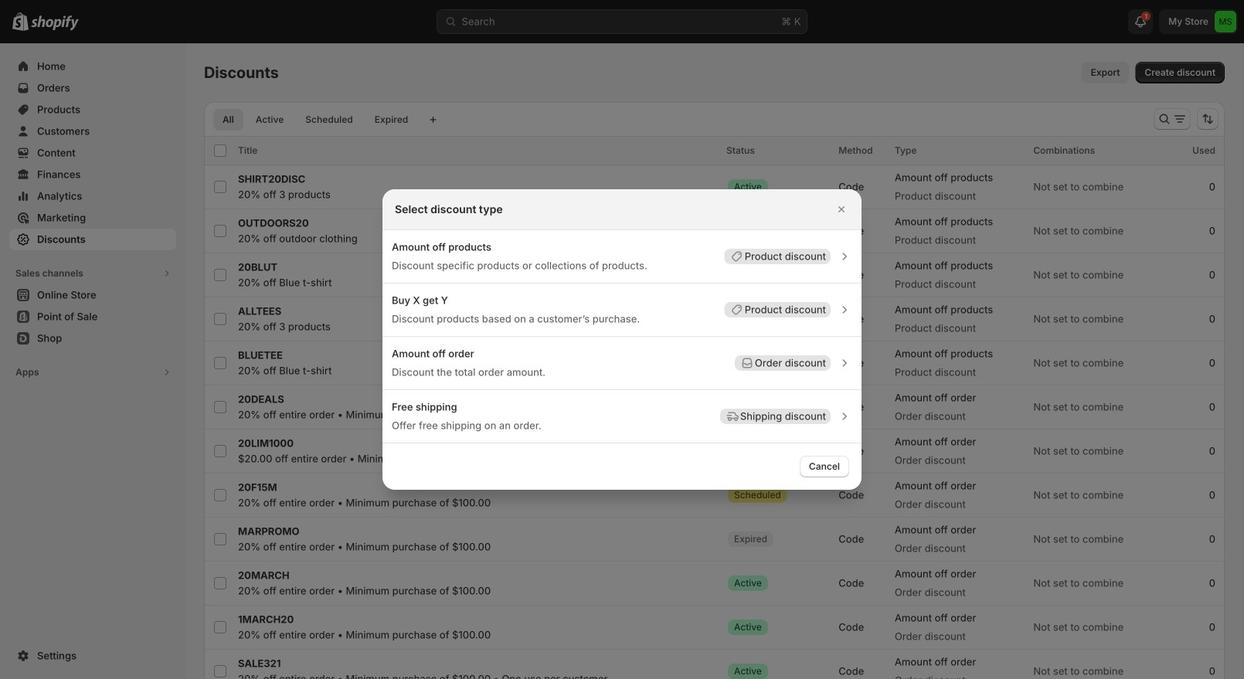 Task type: describe. For each thing, give the bounding box(es) containing it.
shopify image
[[31, 15, 79, 31]]



Task type: vqa. For each thing, say whether or not it's contained in the screenshot.
right "Shopify" image
no



Task type: locate. For each thing, give the bounding box(es) containing it.
dialog
[[0, 189, 1244, 490]]

tab list
[[210, 108, 421, 131]]



